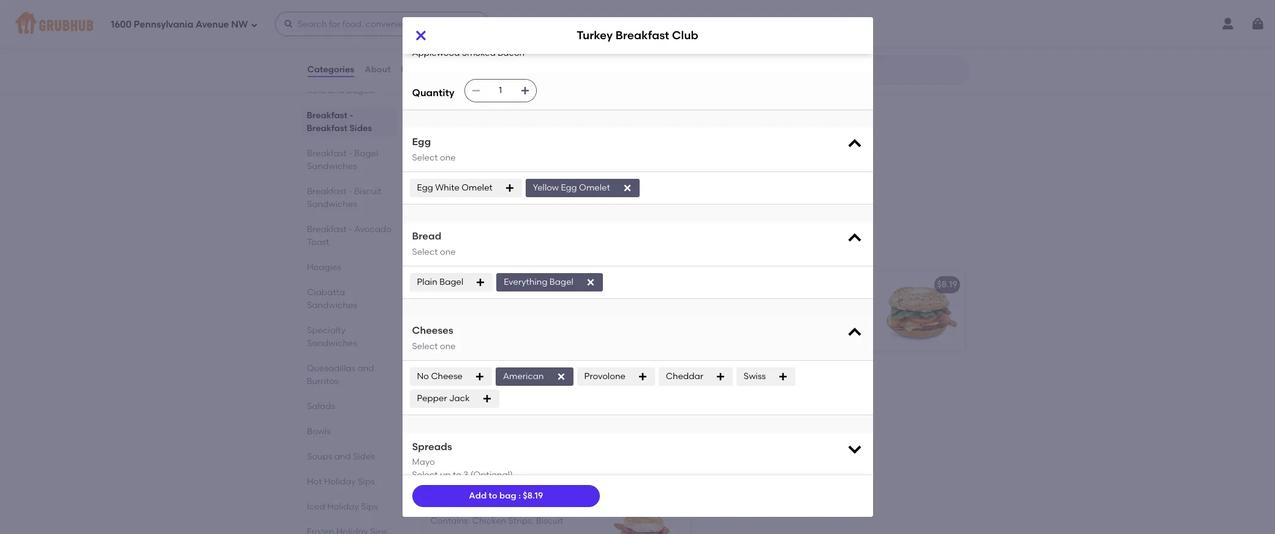 Task type: vqa. For each thing, say whether or not it's contained in the screenshot.
Save this restaurant button for Norma's Cafe
no



Task type: locate. For each thing, give the bounding box(es) containing it.
1 vertical spatial bagel,
[[751, 309, 777, 320]]

1 vertical spatial roasted
[[804, 322, 838, 332]]

breakfast - loose rolls and bagels tab
[[307, 71, 392, 97]]

1 vertical spatial spinach,
[[544, 297, 581, 307]]

pepper
[[417, 393, 447, 404]]

smoked inside contains: plain bagel, cheddar, tomato, salsa, applewood smoked bacon
[[543, 397, 577, 407]]

1 horizontal spatial chicken
[[472, 516, 506, 526]]

select inside spreads mayo select up to 3 (optional)
[[412, 470, 438, 480]]

1 vertical spatial and
[[358, 363, 374, 374]]

biscuit right strips,
[[536, 516, 563, 526]]

breakfast inside breakfast - avocado toast
[[307, 224, 346, 235]]

spinach, inside contains: american, mayo, spinach, tomato, ham, applewood smoked bacon
[[544, 297, 581, 307]]

breakfast down $1.79
[[615, 28, 669, 43]]

- down breakfast - breakfast sides tab at the left top of the page
[[348, 148, 352, 159]]

one inside bread select one
[[440, 247, 456, 257]]

tomato,
[[681, 35, 715, 46], [430, 309, 465, 320], [705, 322, 739, 332], [430, 397, 465, 407]]

-
[[348, 72, 352, 83], [349, 110, 353, 121], [488, 113, 494, 128], [348, 148, 352, 159], [348, 186, 352, 197], [348, 224, 352, 235], [488, 244, 494, 259], [488, 463, 494, 478]]

1 horizontal spatial everything bagel
[[705, 17, 776, 27]]

breakfast down input item quantity number field
[[497, 113, 560, 128]]

breakfast - biscuit sandwiches tab
[[307, 185, 392, 211]]

chicken biscuit sandwich image
[[598, 490, 690, 534]]

omelet,
[[500, 35, 533, 46], [793, 297, 826, 307]]

to left the bag
[[489, 491, 497, 501]]

ciabatta sandwiches tab
[[307, 286, 392, 312]]

2 vertical spatial and
[[334, 452, 351, 462]]

2 vertical spatial yellow
[[747, 297, 772, 307]]

select
[[412, 153, 438, 163], [412, 247, 438, 257], [412, 341, 438, 352], [412, 470, 438, 480]]

2 horizontal spatial yellow
[[747, 297, 772, 307]]

1 vertical spatial breakfast - bagel sandwiches
[[422, 244, 615, 259]]

mayo,
[[654, 35, 679, 46], [517, 297, 542, 307], [824, 309, 849, 320]]

jack
[[449, 393, 470, 404]]

plain bagel up reviews
[[430, 17, 478, 27]]

soups and sides
[[307, 452, 375, 462]]

categories button
[[307, 48, 355, 92]]

chicken down up
[[430, 498, 465, 509]]

0 horizontal spatial omelet
[[462, 183, 493, 193]]

hot holiday sips tab
[[307, 475, 392, 488]]

1 vertical spatial mayo,
[[517, 297, 542, 307]]

svg image
[[250, 21, 258, 28], [413, 28, 428, 43], [471, 86, 481, 96], [520, 86, 530, 96], [846, 230, 863, 247], [476, 278, 485, 287], [586, 278, 596, 287], [475, 372, 485, 382], [638, 372, 648, 382]]

turkey breakfast club
[[577, 28, 698, 43]]

1 vertical spatial holiday
[[327, 502, 359, 512]]

2 omelet from the left
[[579, 183, 610, 193]]

0 horizontal spatial $8.19
[[523, 491, 543, 501]]

bagel,
[[581, 35, 607, 46], [751, 309, 777, 320], [495, 385, 521, 395]]

smoked inside contains: american, mayo, spinach, tomato, ham, applewood smoked bacon
[[541, 309, 575, 320]]

$7.49
[[662, 367, 683, 378]]

egg
[[482, 35, 498, 46], [412, 136, 431, 148], [417, 183, 433, 193], [561, 183, 577, 193], [775, 297, 791, 307]]

bagel
[[454, 17, 478, 27], [752, 17, 776, 27], [354, 148, 378, 159], [497, 244, 534, 259], [439, 277, 463, 287], [550, 277, 573, 287]]

tomato, inside contains: american, mayo, spinach, tomato, ham, applewood smoked bacon
[[430, 309, 465, 320]]

0 horizontal spatial chicken
[[430, 498, 465, 509]]

yellow
[[454, 35, 480, 46], [533, 183, 559, 193], [747, 297, 772, 307]]

0 horizontal spatial mayo,
[[517, 297, 542, 307]]

one down bread
[[440, 247, 456, 257]]

and inside breakfast - loose rolls and bagels
[[328, 85, 344, 96]]

holiday inside tab
[[327, 502, 359, 512]]

breakfast down breakfast - breakfast sides tab at the left top of the page
[[307, 148, 346, 159]]

0 horizontal spatial breakfast - biscuit sandwiches
[[307, 186, 381, 210]]

1 horizontal spatial breakfast - breakfast sides
[[422, 113, 598, 128]]

0 horizontal spatial everything bagel
[[504, 277, 573, 287]]

0 horizontal spatial turkey,
[[705, 334, 734, 345]]

1 vertical spatial oven
[[779, 322, 801, 332]]

plain bagel
[[430, 17, 478, 27], [417, 277, 463, 287]]

breakfast - avocado toast tab
[[307, 223, 392, 249]]

select inside egg select one
[[412, 153, 438, 163]]

contains: yellow egg omelet, everything bagel, american, mayo, tomato, spinach, oven roasted turkey, applewood smoked bacon down $1.79
[[412, 35, 847, 58]]

plain down bread select one
[[417, 277, 437, 287]]

and
[[328, 85, 344, 96], [358, 363, 374, 374], [334, 452, 351, 462]]

and inside quesadillas and burritos
[[358, 363, 374, 374]]

plain up salsa,
[[472, 385, 493, 395]]

0 vertical spatial to
[[453, 470, 461, 480]]

select for cheeses
[[412, 341, 438, 352]]

contains: yellow egg omelet, everything bagel, american, mayo, tomato, spinach, oven roasted turkey, applewood smoked bacon up swiss
[[705, 297, 849, 345]]

0 vertical spatial omelet,
[[500, 35, 533, 46]]

1 horizontal spatial yellow
[[533, 183, 559, 193]]

0 vertical spatial plain bagel
[[430, 17, 478, 27]]

select down the 'cheeses'
[[412, 341, 438, 352]]

plain up reviews
[[430, 17, 452, 27]]

quesadillas and burritos
[[307, 363, 374, 387]]

1 horizontal spatial mayo,
[[654, 35, 679, 46]]

- right the 3
[[488, 463, 494, 478]]

3 one from the top
[[440, 341, 456, 352]]

breakfast - loose rolls and bagels
[[307, 72, 379, 96]]

sips
[[358, 477, 374, 487], [361, 502, 378, 512]]

soups
[[307, 452, 332, 462]]

select for egg
[[412, 153, 438, 163]]

2 one from the top
[[440, 247, 456, 257]]

one for egg
[[440, 153, 456, 163]]

contains: chicken strips, biscuit
[[430, 516, 563, 526]]

- inside breakfast - avocado toast
[[348, 224, 352, 235]]

sandwiches inside the breakfast - bagel sandwiches
[[307, 161, 357, 172]]

burritos
[[307, 376, 338, 387]]

2 select from the top
[[412, 247, 438, 257]]

0 vertical spatial chicken
[[430, 498, 465, 509]]

spreads
[[412, 441, 452, 453]]

sandwiches
[[307, 161, 357, 172], [307, 199, 357, 210], [538, 244, 615, 259], [307, 300, 357, 311], [307, 338, 357, 349], [544, 463, 622, 478]]

3 select from the top
[[412, 341, 438, 352]]

0 vertical spatial breakfast - bagel sandwiches
[[307, 148, 378, 172]]

specialty
[[307, 325, 345, 336]]

1 horizontal spatial bagel,
[[581, 35, 607, 46]]

sips inside iced holiday sips tab
[[361, 502, 378, 512]]

svg image
[[1251, 17, 1265, 31], [283, 19, 293, 29], [846, 136, 863, 153], [505, 183, 515, 193], [622, 183, 632, 193], [846, 324, 863, 341], [556, 372, 566, 382], [716, 372, 725, 382], [778, 372, 788, 382], [482, 394, 492, 404], [846, 441, 863, 458]]

3
[[463, 470, 468, 480]]

to
[[453, 470, 461, 480], [489, 491, 497, 501]]

sips for iced holiday sips
[[361, 502, 378, 512]]

and for quesadillas and burritos
[[358, 363, 374, 374]]

1 horizontal spatial turkey,
[[816, 35, 845, 46]]

sips down hot holiday sips tab
[[361, 502, 378, 512]]

bacon image
[[598, 141, 690, 220]]

breakfast - bagel sandwiches inside breakfast - bagel sandwiches tab
[[307, 148, 378, 172]]

tomato, inside contains: plain bagel, cheddar, tomato, salsa, applewood smoked bacon
[[430, 397, 465, 407]]

1 vertical spatial to
[[489, 491, 497, 501]]

1 select from the top
[[412, 153, 438, 163]]

0 vertical spatial and
[[328, 85, 344, 96]]

1 horizontal spatial $8.19
[[937, 280, 957, 290]]

contains:
[[412, 35, 452, 46], [430, 166, 470, 176], [430, 297, 470, 307], [705, 297, 745, 307], [430, 385, 470, 395], [430, 516, 470, 526]]

applewood up swiss
[[736, 334, 783, 345]]

everything bagel image
[[873, 9, 965, 88]]

contains: inside contains: plain bagel, cheddar, tomato, salsa, applewood smoked bacon
[[430, 385, 470, 395]]

0 vertical spatial plain
[[430, 17, 452, 27]]

select down bread
[[412, 247, 438, 257]]

0 vertical spatial turkey,
[[816, 35, 845, 46]]

0 vertical spatial american,
[[609, 35, 652, 46]]

bagel inside tab
[[354, 148, 378, 159]]

plain bagel down bread select one
[[417, 277, 463, 287]]

breakfast down breakfast - bagel sandwiches tab
[[307, 186, 346, 197]]

sides
[[563, 113, 598, 128], [349, 123, 372, 134], [353, 452, 375, 462]]

select up white at top left
[[412, 153, 438, 163]]

smoked
[[462, 48, 496, 58], [541, 309, 575, 320], [785, 334, 819, 345], [543, 397, 577, 407]]

to inside spreads mayo select up to 3 (optional)
[[453, 470, 461, 480]]

1 vertical spatial american,
[[472, 297, 515, 307]]

breakfast - breakfast sides down input item quantity number field
[[422, 113, 598, 128]]

holiday down the soups and sides
[[324, 477, 355, 487]]

0 vertical spatial holiday
[[324, 477, 355, 487]]

magnifying glass icon image
[[762, 62, 777, 77]]

- left avocado
[[348, 224, 352, 235]]

up
[[440, 470, 451, 480]]

1 vertical spatial turkey,
[[705, 334, 734, 345]]

applewood
[[412, 48, 460, 58], [491, 309, 539, 320], [736, 334, 783, 345], [493, 397, 541, 407]]

1 vertical spatial plain
[[417, 277, 437, 287]]

select down "mayo"
[[412, 470, 438, 480]]

0 horizontal spatial breakfast - bagel sandwiches
[[307, 148, 378, 172]]

no cheese
[[417, 371, 463, 382]]

applewood down 'american'
[[493, 397, 541, 407]]

- inside the breakfast - bagel sandwiches
[[348, 148, 352, 159]]

breakfast - biscuit sandwiches up breakfast - avocado toast
[[307, 186, 381, 210]]

select for bread
[[412, 247, 438, 257]]

2 horizontal spatial bagel,
[[751, 309, 777, 320]]

sandwiches inside tab
[[307, 338, 357, 349]]

breakfast
[[615, 28, 669, 43], [307, 72, 346, 83], [307, 110, 347, 121], [422, 113, 485, 128], [497, 113, 560, 128], [307, 123, 347, 134], [307, 148, 346, 159], [307, 186, 346, 197], [307, 224, 346, 235], [422, 244, 485, 259], [422, 463, 485, 478]]

everything bagel
[[705, 17, 776, 27], [504, 277, 573, 287]]

american, inside contains: american, mayo, spinach, tomato, ham, applewood smoked bacon
[[472, 297, 515, 307]]

contains: bacon
[[430, 166, 499, 176]]

0 vertical spatial mayo,
[[654, 35, 679, 46]]

1 horizontal spatial to
[[489, 491, 497, 501]]

spinach,
[[717, 35, 753, 46], [544, 297, 581, 307], [741, 322, 777, 332]]

0 vertical spatial oven
[[756, 35, 778, 46]]

contains: inside contains: american, mayo, spinach, tomato, ham, applewood smoked bacon
[[430, 297, 470, 307]]

contains: for western
[[430, 385, 470, 395]]

one up contains: bacon
[[440, 153, 456, 163]]

- left loose
[[348, 72, 352, 83]]

breakfast up toast
[[307, 224, 346, 235]]

4 select from the top
[[412, 470, 438, 480]]

1 vertical spatial omelet,
[[793, 297, 826, 307]]

0 horizontal spatial omelet,
[[500, 35, 533, 46]]

bowls
[[307, 426, 330, 437]]

one down the 'cheeses'
[[440, 341, 456, 352]]

omelet
[[462, 183, 493, 193], [579, 183, 610, 193]]

swiss
[[744, 371, 766, 382]]

contains: yellow egg omelet, everything bagel, american, mayo, tomato, spinach, oven roasted turkey, applewood smoked bacon
[[412, 35, 847, 58], [705, 297, 849, 345]]

1 horizontal spatial breakfast - biscuit sandwiches
[[422, 463, 622, 478]]

everything bagel up magnifying glass icon
[[705, 17, 776, 27]]

one inside egg select one
[[440, 153, 456, 163]]

0 horizontal spatial american,
[[472, 297, 515, 307]]

breakfast down rolls on the top left of page
[[307, 110, 347, 121]]

1 vertical spatial contains: yellow egg omelet, everything bagel, american, mayo, tomato, spinach, oven roasted turkey, applewood smoked bacon
[[705, 297, 849, 345]]

club
[[672, 28, 698, 43]]

chicken
[[430, 498, 465, 509], [472, 516, 506, 526]]

main navigation navigation
[[0, 0, 1275, 48]]

breakfast - bagel sandwiches tab
[[307, 147, 392, 173]]

0 vertical spatial sips
[[358, 477, 374, 487]]

bagel inside button
[[752, 17, 776, 27]]

biscuit down breakfast - bagel sandwiches tab
[[354, 186, 381, 197]]

1 horizontal spatial breakfast - bagel sandwiches
[[422, 244, 615, 259]]

pennsylvania
[[134, 19, 193, 30]]

svg image inside main navigation navigation
[[250, 21, 258, 28]]

2 vertical spatial one
[[440, 341, 456, 352]]

sips for hot holiday sips
[[358, 477, 374, 487]]

0 vertical spatial yellow
[[454, 35, 480, 46]]

applewood right ham,
[[491, 309, 539, 320]]

0 horizontal spatial yellow
[[454, 35, 480, 46]]

1 horizontal spatial omelet
[[579, 183, 610, 193]]

1 one from the top
[[440, 153, 456, 163]]

0 horizontal spatial to
[[453, 470, 461, 480]]

omelet for egg white omelet
[[462, 183, 493, 193]]

2 horizontal spatial mayo,
[[824, 309, 849, 320]]

sips up iced holiday sips tab
[[358, 477, 374, 487]]

0 vertical spatial everything bagel
[[705, 17, 776, 27]]

0 vertical spatial breakfast - biscuit sandwiches
[[307, 186, 381, 210]]

0 horizontal spatial bagel,
[[495, 385, 521, 395]]

breakfast - breakfast sides down bagels
[[307, 110, 372, 134]]

everything bagel up contains: american, mayo, spinach, tomato, ham, applewood smoked bacon
[[504, 277, 573, 287]]

select inside bread select one
[[412, 247, 438, 257]]

plain inside contains: plain bagel, cheddar, tomato, salsa, applewood smoked bacon
[[472, 385, 493, 395]]

avenue
[[196, 19, 229, 30]]

biscuit
[[354, 186, 381, 197], [497, 463, 541, 478], [467, 498, 495, 509], [536, 516, 563, 526]]

everything bagel inside button
[[705, 17, 776, 27]]

to left the 3
[[453, 470, 461, 480]]

1 vertical spatial one
[[440, 247, 456, 257]]

2 vertical spatial bagel,
[[495, 385, 521, 395]]

2 horizontal spatial american,
[[779, 309, 822, 320]]

chicken down chicken biscuit sandwich
[[472, 516, 506, 526]]

1 vertical spatial sips
[[361, 502, 378, 512]]

breakfast - bagel sandwiches
[[307, 148, 378, 172], [422, 244, 615, 259]]

holiday for iced
[[327, 502, 359, 512]]

1 vertical spatial everything bagel
[[504, 277, 573, 287]]

no
[[417, 371, 429, 382]]

sips inside hot holiday sips tab
[[358, 477, 374, 487]]

holiday down the "hot holiday sips"
[[327, 502, 359, 512]]

one
[[440, 153, 456, 163], [440, 247, 456, 257], [440, 341, 456, 352]]

rolls
[[307, 85, 326, 96]]

and right rolls on the top left of page
[[328, 85, 344, 96]]

and right soups
[[334, 452, 351, 462]]

salads tab
[[307, 400, 392, 413]]

sandwiches inside 'breakfast - biscuit sandwiches'
[[307, 199, 357, 210]]

breakfast up rolls on the top left of page
[[307, 72, 346, 83]]

turkey breakfast club image
[[873, 272, 965, 351]]

plain
[[430, 17, 452, 27], [417, 277, 437, 287], [472, 385, 493, 395]]

1 horizontal spatial oven
[[779, 322, 801, 332]]

1 vertical spatial chicken
[[472, 516, 506, 526]]

0 vertical spatial spinach,
[[717, 35, 753, 46]]

breakfast - biscuit sandwiches up :
[[422, 463, 622, 478]]

everything
[[705, 17, 750, 27], [535, 35, 579, 46], [504, 277, 547, 287], [705, 309, 749, 320]]

1 omelet from the left
[[462, 183, 493, 193]]

$1.79
[[663, 17, 683, 27]]

0 vertical spatial contains: yellow egg omelet, everything bagel, american, mayo, tomato, spinach, oven roasted turkey, applewood smoked bacon
[[412, 35, 847, 58]]

holiday inside tab
[[324, 477, 355, 487]]

tab
[[307, 526, 392, 534]]

about button
[[364, 48, 391, 92]]

1600 pennsylvania avenue nw
[[111, 19, 248, 30]]

quesadillas and burritos tab
[[307, 362, 392, 388]]

breakfast - biscuit sandwiches
[[307, 186, 381, 210], [422, 463, 622, 478]]

reviews button
[[400, 48, 436, 92]]

applewood inside contains: american, mayo, spinach, tomato, ham, applewood smoked bacon
[[491, 309, 539, 320]]

one inside cheeses select one
[[440, 341, 456, 352]]

and right quesadillas
[[358, 363, 374, 374]]

2 vertical spatial plain
[[472, 385, 493, 395]]

holiday
[[324, 477, 355, 487], [327, 502, 359, 512]]

american,
[[609, 35, 652, 46], [472, 297, 515, 307], [779, 309, 822, 320]]

select inside cheeses select one
[[412, 341, 438, 352]]

0 vertical spatial one
[[440, 153, 456, 163]]

turkey
[[577, 28, 613, 43]]

turkey,
[[816, 35, 845, 46], [705, 334, 734, 345]]

0 horizontal spatial breakfast - breakfast sides
[[307, 110, 372, 134]]

egg inside egg select one
[[412, 136, 431, 148]]



Task type: describe. For each thing, give the bounding box(es) containing it.
1 horizontal spatial american,
[[609, 35, 652, 46]]

contains: plain bagel, cheddar, tomato, salsa, applewood smoked bacon
[[430, 385, 577, 420]]

specialty sandwiches
[[307, 325, 357, 349]]

egg select one
[[412, 136, 456, 163]]

cheeses select one
[[412, 325, 456, 352]]

add to bag : $8.19
[[469, 491, 543, 501]]

ciabatta sandwiches
[[307, 287, 357, 311]]

breakfast - breakfast sides tab
[[307, 109, 392, 135]]

cheeses
[[412, 325, 453, 336]]

1 vertical spatial $8.19
[[523, 491, 543, 501]]

breakfast - biscuit sandwiches inside tab
[[307, 186, 381, 210]]

breakfast down spreads
[[422, 463, 485, 478]]

bacon inside contains: american, mayo, spinach, tomato, ham, applewood smoked bacon
[[430, 322, 457, 332]]

- down bagels
[[349, 110, 353, 121]]

avocado
[[354, 224, 391, 235]]

plain bagel image
[[598, 9, 690, 88]]

one for cheeses
[[440, 341, 456, 352]]

1 vertical spatial plain bagel
[[417, 277, 463, 287]]

0 vertical spatial $8.19
[[937, 280, 957, 290]]

holiday for hot
[[324, 477, 355, 487]]

and for soups and sides
[[334, 452, 351, 462]]

ham
[[430, 280, 451, 290]]

quantity
[[412, 87, 454, 99]]

hot holiday sips
[[307, 477, 374, 487]]

biscuit up :
[[497, 463, 541, 478]]

cheddar
[[666, 371, 703, 382]]

hoagies tab
[[307, 261, 392, 274]]

salsa,
[[467, 397, 491, 407]]

(optional)
[[470, 470, 513, 480]]

applewood up reviews
[[412, 48, 460, 58]]

0 vertical spatial roasted
[[780, 35, 814, 46]]

breakfast - breakfast sides inside tab
[[307, 110, 372, 134]]

iced
[[307, 502, 325, 512]]

hoagies
[[307, 262, 341, 273]]

- right bread select one
[[488, 244, 494, 259]]

contains: for chicken biscuit sandwich
[[430, 516, 470, 526]]

bread
[[412, 231, 441, 242]]

mayo
[[412, 457, 435, 468]]

everything inside everything bagel button
[[705, 17, 750, 27]]

categories
[[307, 64, 354, 75]]

white
[[435, 183, 459, 193]]

ciabatta
[[307, 287, 345, 298]]

about
[[365, 64, 391, 75]]

loose
[[354, 72, 379, 83]]

breakfast down bread
[[422, 244, 485, 259]]

contains: american, mayo, spinach, tomato, ham, applewood smoked bacon
[[430, 297, 581, 332]]

provolone
[[584, 371, 626, 382]]

1600
[[111, 19, 132, 30]]

contains: for ham
[[430, 297, 470, 307]]

add
[[469, 491, 487, 501]]

1 vertical spatial yellow
[[533, 183, 559, 193]]

sandwich
[[497, 498, 539, 509]]

0 horizontal spatial oven
[[756, 35, 778, 46]]

american
[[503, 371, 544, 382]]

cheddar,
[[523, 385, 562, 395]]

iced holiday sips
[[307, 502, 378, 512]]

0 vertical spatial bagel,
[[581, 35, 607, 46]]

- down input item quantity number field
[[488, 113, 494, 128]]

contains: for bacon
[[430, 166, 470, 176]]

applewood inside contains: plain bagel, cheddar, tomato, salsa, applewood smoked bacon
[[493, 397, 541, 407]]

biscuit up contains: chicken strips, biscuit
[[467, 498, 495, 509]]

- inside breakfast - loose rolls and bagels
[[348, 72, 352, 83]]

breakfast inside breakfast - loose rolls and bagels
[[307, 72, 346, 83]]

bacon inside contains: plain bagel, cheddar, tomato, salsa, applewood smoked bacon
[[430, 409, 457, 420]]

bagels
[[346, 85, 374, 96]]

soups and sides tab
[[307, 450, 392, 463]]

reviews
[[401, 64, 435, 75]]

ham,
[[467, 309, 489, 320]]

breakfast inside the breakfast - bagel sandwiches
[[307, 148, 346, 159]]

biscuit inside 'breakfast - biscuit sandwiches'
[[354, 186, 381, 197]]

spreads mayo select up to 3 (optional)
[[412, 441, 513, 480]]

iced holiday sips tab
[[307, 501, 392, 513]]

2 vertical spatial spinach,
[[741, 322, 777, 332]]

pepper jack
[[417, 393, 470, 404]]

quesadillas
[[307, 363, 355, 374]]

- down breakfast - bagel sandwiches tab
[[348, 186, 352, 197]]

omelet for yellow egg omelet
[[579, 183, 610, 193]]

western
[[430, 367, 465, 378]]

2 vertical spatial mayo,
[[824, 309, 849, 320]]

bagel, inside contains: plain bagel, cheddar, tomato, salsa, applewood smoked bacon
[[495, 385, 521, 395]]

:
[[518, 491, 521, 501]]

hot
[[307, 477, 322, 487]]

ham image
[[598, 272, 690, 351]]

specialty sandwiches tab
[[307, 324, 392, 350]]

toast
[[307, 237, 329, 248]]

one for bread
[[440, 247, 456, 257]]

everything bagel button
[[698, 9, 965, 88]]

1 vertical spatial breakfast - biscuit sandwiches
[[422, 463, 622, 478]]

salads
[[307, 401, 335, 412]]

western image
[[598, 359, 690, 439]]

yellow egg omelet
[[533, 183, 610, 193]]

strips,
[[508, 516, 534, 526]]

bowls tab
[[307, 425, 392, 438]]

Input item quantity number field
[[487, 80, 514, 102]]

bread select one
[[412, 231, 456, 257]]

mayo, inside contains: american, mayo, spinach, tomato, ham, applewood smoked bacon
[[517, 297, 542, 307]]

breakfast - avocado toast
[[307, 224, 391, 248]]

1 horizontal spatial omelet,
[[793, 297, 826, 307]]

bag
[[499, 491, 516, 501]]

chicken biscuit sandwich
[[430, 498, 539, 509]]

nw
[[231, 19, 248, 30]]

egg white omelet
[[417, 183, 493, 193]]

cheese
[[431, 371, 463, 382]]

breakfast down quantity
[[422, 113, 485, 128]]

2 vertical spatial american,
[[779, 309, 822, 320]]

breakfast up breakfast - bagel sandwiches tab
[[307, 123, 347, 134]]



